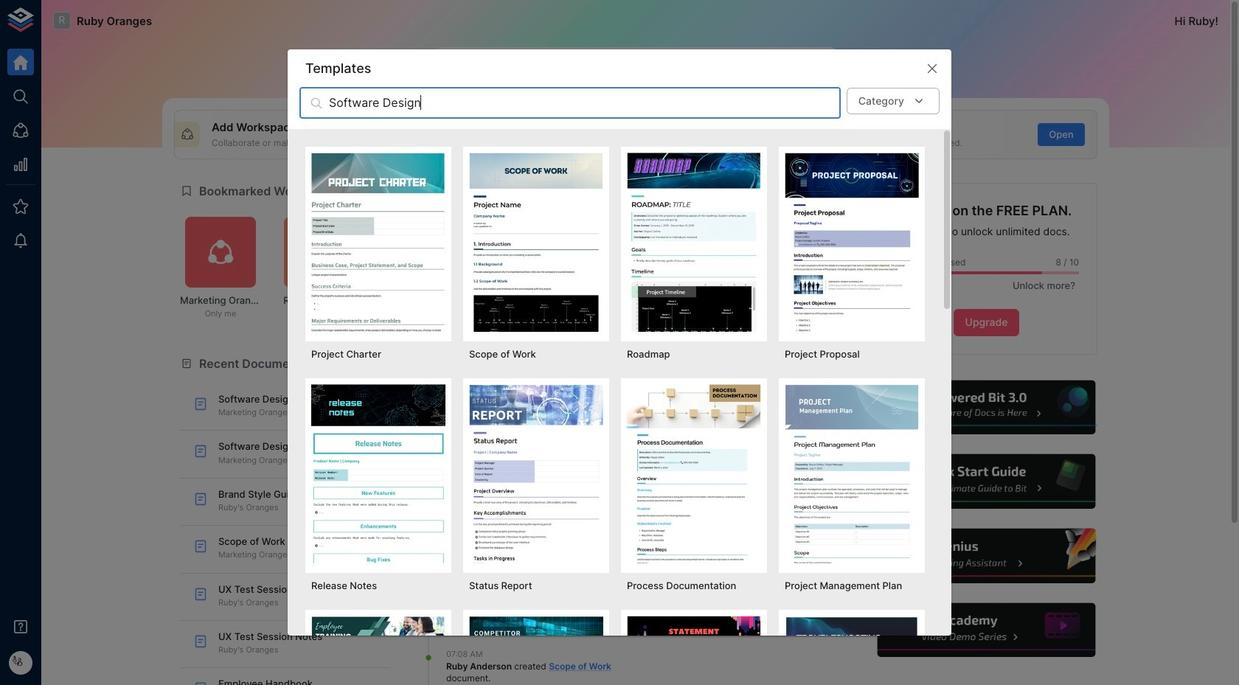 Task type: describe. For each thing, give the bounding box(es) containing it.
troubleshooting guide image
[[785, 616, 920, 686]]

process documentation image
[[627, 384, 762, 564]]

2 help image from the top
[[876, 453, 1098, 511]]

4 help image from the top
[[876, 602, 1098, 660]]

status report image
[[469, 384, 604, 564]]

Search Templates... text field
[[329, 88, 841, 119]]

employee training manual image
[[311, 616, 446, 686]]

3 help image from the top
[[876, 527, 1098, 586]]

1 help image from the top
[[876, 378, 1098, 437]]



Task type: vqa. For each thing, say whether or not it's contained in the screenshot.
'document .' related to 04:40 PM
no



Task type: locate. For each thing, give the bounding box(es) containing it.
help image
[[876, 378, 1098, 437], [876, 453, 1098, 511], [876, 527, 1098, 586], [876, 602, 1098, 660]]

scope of work image
[[469, 153, 604, 332]]

dialog
[[288, 49, 952, 686]]

project management plan image
[[785, 384, 920, 564]]

release notes image
[[311, 384, 446, 564]]

statement of work image
[[627, 616, 762, 686]]

project charter image
[[311, 153, 446, 332]]

project proposal image
[[785, 153, 920, 332]]

competitor research report image
[[469, 616, 604, 686]]

roadmap image
[[627, 153, 762, 332]]



